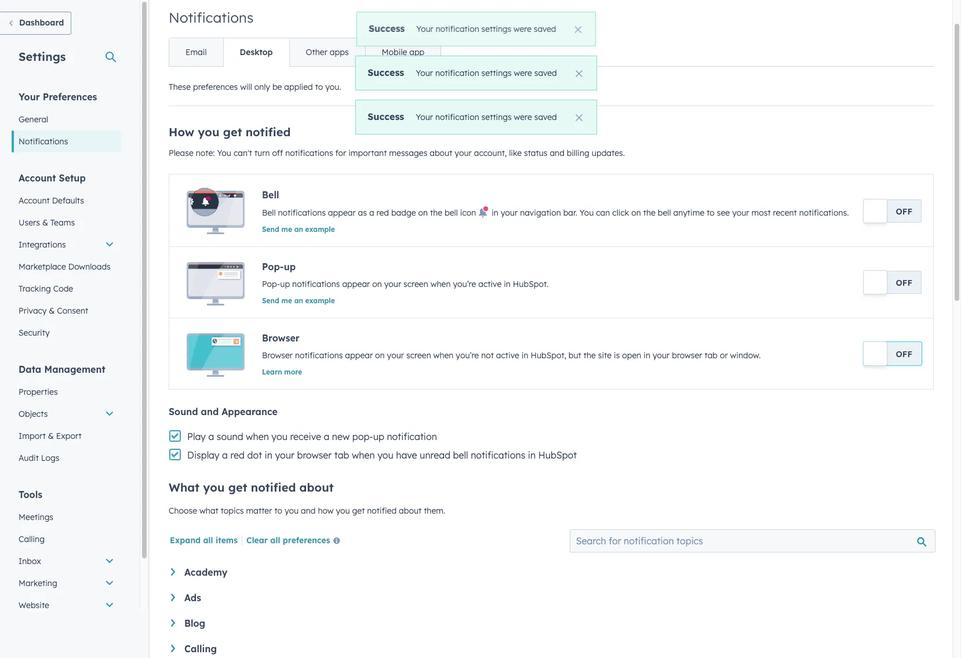 Task type: locate. For each thing, give the bounding box(es) containing it.
1 vertical spatial account
[[19, 196, 50, 206]]

bell left icon
[[445, 208, 458, 218]]

preferences down choose what topics matter to you and how you get notified about them.
[[283, 536, 331, 546]]

send me an example button up pop-up
[[262, 225, 335, 234]]

browser down play a sound when you receive a new pop-up notification
[[297, 450, 332, 461]]

all left items
[[203, 536, 213, 546]]

your notification settings were saved for 2nd close image from the bottom of the page
[[416, 68, 557, 78]]

1 vertical spatial and
[[201, 406, 219, 418]]

your up messages at the top left
[[416, 112, 433, 122]]

1 pop- from the top
[[262, 261, 284, 273]]

2 horizontal spatial the
[[644, 208, 656, 218]]

in right icon
[[492, 208, 499, 218]]

have
[[396, 450, 418, 461]]

success up please note: you can't turn off notifications for important messages about your account, like status and billing updates.
[[368, 111, 405, 122]]

a
[[370, 208, 375, 218], [209, 431, 214, 443], [324, 431, 330, 443], [222, 450, 228, 461]]

close image
[[576, 70, 583, 77], [576, 114, 583, 121]]

2 me from the top
[[282, 296, 292, 305]]

clear
[[247, 536, 268, 546]]

send up pop-up
[[262, 225, 280, 234]]

active for pop-up
[[479, 279, 502, 290]]

caret image left academy
[[171, 569, 175, 576]]

how
[[318, 506, 334, 516]]

like
[[510, 148, 522, 158]]

& inside "link"
[[48, 431, 54, 442]]

2 bell from the top
[[262, 208, 276, 218]]

2 account from the top
[[19, 196, 50, 206]]

2 caret image from the top
[[171, 594, 175, 602]]

1 vertical spatial notified
[[251, 480, 296, 495]]

your
[[455, 148, 472, 158], [501, 208, 518, 218], [733, 208, 750, 218], [384, 279, 402, 290], [387, 350, 404, 361], [653, 350, 670, 361], [275, 450, 295, 461]]

bell left anytime
[[658, 208, 672, 218]]

all inside clear all preferences button
[[271, 536, 280, 546]]

2 vertical spatial notified
[[367, 506, 397, 516]]

2 vertical spatial about
[[399, 506, 422, 516]]

2 off from the top
[[897, 278, 913, 288]]

1 send from the top
[[262, 225, 280, 234]]

send me an example up pop-up
[[262, 225, 335, 234]]

blog
[[185, 618, 206, 630]]

management
[[44, 364, 105, 375]]

0 vertical spatial notifications
[[169, 9, 254, 26]]

consent
[[57, 306, 88, 316]]

bell for bell
[[262, 189, 279, 201]]

caret image for ads
[[171, 594, 175, 602]]

tab left or
[[705, 350, 718, 361]]

1 horizontal spatial the
[[584, 350, 596, 361]]

1 vertical spatial caret image
[[171, 594, 175, 602]]

notifications.
[[800, 208, 850, 218]]

1 vertical spatial preferences
[[283, 536, 331, 546]]

1 horizontal spatial you
[[580, 208, 594, 218]]

0 vertical spatial your notification settings were saved
[[421, 24, 551, 34]]

0 vertical spatial an
[[295, 225, 303, 234]]

0 horizontal spatial tab
[[335, 450, 350, 461]]

account up account defaults
[[19, 172, 56, 184]]

1 vertical spatial get
[[228, 480, 247, 495]]

bell down off
[[262, 189, 279, 201]]

2 vertical spatial success alert
[[356, 100, 598, 135]]

1 an from the top
[[295, 225, 303, 234]]

me for bell
[[282, 225, 292, 234]]

0 vertical spatial browser
[[673, 350, 703, 361]]

get for how
[[223, 125, 242, 139]]

mobile app button
[[365, 38, 441, 66]]

2 send from the top
[[262, 296, 280, 305]]

your preferences
[[19, 91, 97, 103]]

calling down blog
[[185, 643, 217, 655]]

privacy
[[19, 306, 47, 316]]

2 horizontal spatial to
[[707, 208, 715, 218]]

calling up inbox
[[19, 534, 45, 545]]

in
[[492, 208, 499, 218], [504, 279, 511, 290], [522, 350, 529, 361], [644, 350, 651, 361], [265, 450, 273, 461], [528, 450, 536, 461]]

about left the them.
[[399, 506, 422, 516]]

1 vertical spatial an
[[295, 296, 303, 305]]

1 vertical spatial were
[[514, 68, 533, 78]]

your up app
[[421, 24, 437, 34]]

1 send me an example button from the top
[[262, 225, 335, 234]]

0 horizontal spatial calling
[[19, 534, 45, 545]]

1 vertical spatial your notification settings were saved
[[416, 68, 557, 78]]

sound
[[169, 406, 198, 418]]

red right as
[[377, 208, 389, 218]]

0 horizontal spatial and
[[201, 406, 219, 418]]

3 off from the top
[[897, 349, 913, 360]]

0 vertical spatial send me an example
[[262, 225, 335, 234]]

and right sound
[[201, 406, 219, 418]]

about right messages at the top left
[[430, 148, 453, 158]]

1 vertical spatial screen
[[407, 350, 432, 361]]

bell up pop-up
[[262, 208, 276, 218]]

0 vertical spatial get
[[223, 125, 242, 139]]

your notification settings were saved
[[421, 24, 551, 34], [416, 68, 557, 78], [416, 112, 557, 122]]

send me an example down pop-up
[[262, 296, 335, 305]]

notification for success alert to the top
[[439, 24, 479, 34]]

appearance
[[222, 406, 278, 418]]

0 vertical spatial you
[[217, 148, 231, 158]]

get right how
[[352, 506, 365, 516]]

a down sound
[[222, 450, 228, 461]]

see
[[718, 208, 731, 218]]

0 vertical spatial &
[[42, 218, 48, 228]]

0 vertical spatial success
[[377, 23, 410, 34]]

2 vertical spatial off
[[897, 349, 913, 360]]

browser left or
[[673, 350, 703, 361]]

0 vertical spatial up
[[284, 261, 296, 273]]

notified
[[246, 125, 291, 139], [251, 480, 296, 495], [367, 506, 397, 516]]

1 vertical spatial bell
[[262, 208, 276, 218]]

about
[[430, 148, 453, 158], [300, 480, 334, 495], [399, 506, 422, 516]]

0 vertical spatial off
[[897, 206, 913, 217]]

2 horizontal spatial and
[[550, 148, 565, 158]]

notifications down general on the top
[[19, 136, 68, 147]]

0 horizontal spatial all
[[203, 536, 213, 546]]

your preferences element
[[12, 91, 121, 153]]

2 all from the left
[[271, 536, 280, 546]]

pop- for pop-up notifications appear on your screen when you're active in hubspot.
[[262, 279, 280, 290]]

notifications
[[286, 148, 333, 158], [278, 208, 326, 218], [292, 279, 340, 290], [295, 350, 343, 361], [471, 450, 526, 461]]

up
[[284, 261, 296, 273], [280, 279, 290, 290], [373, 431, 385, 443]]

your down app
[[416, 68, 433, 78]]

you up note:
[[198, 125, 220, 139]]

1 browser from the top
[[262, 332, 300, 344]]

bell
[[262, 189, 279, 201], [262, 208, 276, 218]]

0 vertical spatial settings
[[482, 24, 509, 34]]

preferences inside clear all preferences button
[[283, 536, 331, 546]]

& right privacy
[[49, 306, 55, 316]]

in left hubspot.
[[504, 279, 511, 290]]

0 vertical spatial red
[[377, 208, 389, 218]]

0 vertical spatial saved
[[530, 24, 551, 34]]

learn
[[262, 368, 282, 377]]

caret image down caret image
[[171, 645, 175, 653]]

audit logs link
[[12, 447, 121, 469]]

settings
[[482, 24, 509, 34], [482, 68, 512, 78], [482, 112, 512, 122]]

account for account defaults
[[19, 196, 50, 206]]

when
[[431, 279, 451, 290], [434, 350, 454, 361], [246, 431, 269, 443], [352, 450, 375, 461]]

2 send me an example button from the top
[[262, 296, 335, 305]]

objects button
[[12, 403, 121, 425]]

account up 'users'
[[19, 196, 50, 206]]

& for consent
[[49, 306, 55, 316]]

notified for how you get notified
[[246, 125, 291, 139]]

and
[[550, 148, 565, 158], [201, 406, 219, 418], [301, 506, 316, 516]]

or
[[721, 350, 729, 361]]

1 vertical spatial tab
[[335, 450, 350, 461]]

success alert
[[366, 13, 588, 45], [356, 56, 598, 91], [356, 100, 598, 135]]

your notification settings were saved for close icon
[[421, 24, 551, 34]]

2 pop- from the top
[[262, 279, 280, 290]]

browser notifications appear on your screen when you're not active in hubspot, but the site is open in your browser tab or window.
[[262, 350, 761, 361]]

1 vertical spatial pop-
[[262, 279, 280, 290]]

your for success alert to the middle
[[416, 68, 433, 78]]

1 me from the top
[[282, 225, 292, 234]]

academy
[[185, 567, 228, 578]]

send me an example button down pop-up
[[262, 296, 335, 305]]

dot
[[247, 450, 262, 461]]

example
[[306, 225, 335, 234], [306, 296, 335, 305]]

1 vertical spatial me
[[282, 296, 292, 305]]

1 horizontal spatial preferences
[[283, 536, 331, 546]]

2 vertical spatial success
[[368, 111, 405, 122]]

2 vertical spatial your notification settings were saved
[[416, 112, 557, 122]]

1 horizontal spatial browser
[[673, 350, 703, 361]]

users & teams
[[19, 218, 75, 228]]

0 vertical spatial notified
[[246, 125, 291, 139]]

notified left the them.
[[367, 506, 397, 516]]

caret image inside academy dropdown button
[[171, 569, 175, 576]]

success down mobile
[[368, 67, 405, 78]]

tab
[[705, 350, 718, 361], [335, 450, 350, 461]]

please note: you can't turn off notifications for important messages about your account, like status and billing updates.
[[169, 148, 625, 158]]

you left the can't
[[217, 148, 231, 158]]

pop-up
[[262, 261, 296, 273]]

pop- for pop-up
[[262, 261, 284, 273]]

all right clear
[[271, 536, 280, 546]]

1 vertical spatial calling
[[185, 643, 217, 655]]

success up mobile
[[377, 23, 410, 34]]

applied
[[284, 82, 313, 92]]

0 vertical spatial calling
[[19, 534, 45, 545]]

the left icon
[[431, 208, 443, 218]]

0 horizontal spatial notifications
[[19, 136, 68, 147]]

learn more
[[262, 368, 302, 377]]

in right open
[[644, 350, 651, 361]]

0 vertical spatial you're
[[453, 279, 477, 290]]

note:
[[196, 148, 215, 158]]

1 horizontal spatial calling
[[185, 643, 217, 655]]

0 vertical spatial pop-
[[262, 261, 284, 273]]

1 example from the top
[[306, 225, 335, 234]]

account
[[19, 172, 56, 184], [19, 196, 50, 206]]

2 browser from the top
[[262, 350, 293, 361]]

status
[[524, 148, 548, 158]]

will
[[240, 82, 252, 92]]

2 vertical spatial appear
[[345, 350, 373, 361]]

1 all from the left
[[203, 536, 213, 546]]

navigation
[[169, 38, 442, 67]]

2 send me an example from the top
[[262, 296, 335, 305]]

meetings link
[[12, 507, 121, 529]]

preferences left "will"
[[193, 82, 238, 92]]

notified up matter
[[251, 480, 296, 495]]

notified for what you get notified about
[[251, 480, 296, 495]]

1 vertical spatial saved
[[535, 68, 557, 78]]

1 vertical spatial up
[[280, 279, 290, 290]]

caret image inside calling dropdown button
[[171, 645, 175, 653]]

2 vertical spatial to
[[275, 506, 283, 516]]

me for pop-up
[[282, 296, 292, 305]]

learn more button
[[262, 367, 302, 378]]

1 horizontal spatial tab
[[705, 350, 718, 361]]

2 example from the top
[[306, 296, 335, 305]]

general
[[19, 114, 48, 125]]

0 vertical spatial appear
[[328, 208, 356, 218]]

1 off from the top
[[897, 206, 913, 217]]

red left dot
[[231, 450, 245, 461]]

1 horizontal spatial all
[[271, 536, 280, 546]]

get up topics
[[228, 480, 247, 495]]

to left see
[[707, 208, 715, 218]]

notification
[[439, 24, 479, 34], [436, 68, 480, 78], [436, 112, 480, 122], [387, 431, 437, 443]]

in left hubspot,
[[522, 350, 529, 361]]

an down pop-up
[[295, 296, 303, 305]]

me down pop-up
[[282, 296, 292, 305]]

tab down 'new'
[[335, 450, 350, 461]]

to right matter
[[275, 506, 283, 516]]

your up general on the top
[[19, 91, 40, 103]]

1 vertical spatial about
[[300, 480, 334, 495]]

appear for as
[[328, 208, 356, 218]]

0 vertical spatial close image
[[576, 70, 583, 77]]

bell for icon
[[445, 208, 458, 218]]

website
[[19, 601, 49, 611]]

0 vertical spatial caret image
[[171, 569, 175, 576]]

notifications up email button
[[169, 9, 254, 26]]

the right but
[[584, 350, 596, 361]]

to left you.
[[315, 82, 323, 92]]

what you get notified about
[[169, 480, 334, 495]]

2 an from the top
[[295, 296, 303, 305]]

3 caret image from the top
[[171, 645, 175, 653]]

clear all preferences
[[247, 536, 331, 546]]

close image
[[568, 26, 574, 33]]

0 vertical spatial browser
[[262, 332, 300, 344]]

browser
[[673, 350, 703, 361], [297, 450, 332, 461]]

hubspot.
[[513, 279, 549, 290]]

active for browser
[[497, 350, 520, 361]]

notifications inside notifications link
[[19, 136, 68, 147]]

1 bell from the top
[[262, 189, 279, 201]]

calling
[[19, 534, 45, 545], [185, 643, 217, 655]]

caret image
[[171, 620, 175, 627]]

1 account from the top
[[19, 172, 56, 184]]

1 horizontal spatial and
[[301, 506, 316, 516]]

1 caret image from the top
[[171, 569, 175, 576]]

1 vertical spatial success
[[368, 67, 405, 78]]

0 vertical spatial account
[[19, 172, 56, 184]]

1 vertical spatial appear
[[343, 279, 370, 290]]

off for bell
[[897, 206, 913, 217]]

saved
[[530, 24, 551, 34], [535, 68, 557, 78], [535, 112, 557, 122]]

1 vertical spatial send me an example button
[[262, 296, 335, 305]]

1 horizontal spatial to
[[315, 82, 323, 92]]

2 vertical spatial caret image
[[171, 645, 175, 653]]

send me an example button for bell
[[262, 225, 335, 234]]

tracking
[[19, 284, 51, 294]]

what
[[200, 506, 219, 516]]

users & teams link
[[12, 212, 121, 234]]

0 vertical spatial me
[[282, 225, 292, 234]]

caret image
[[171, 569, 175, 576], [171, 594, 175, 602], [171, 645, 175, 653]]

setup
[[59, 172, 86, 184]]

off for browser
[[897, 349, 913, 360]]

integrations button
[[12, 234, 121, 256]]

0 horizontal spatial the
[[431, 208, 443, 218]]

caret image inside ads dropdown button
[[171, 594, 175, 602]]

bell for bell notifications appear as a red badge on the bell icon
[[262, 208, 276, 218]]

0 vertical spatial and
[[550, 148, 565, 158]]

send down pop-up
[[262, 296, 280, 305]]

0 vertical spatial active
[[479, 279, 502, 290]]

items
[[216, 536, 238, 546]]

me
[[282, 225, 292, 234], [282, 296, 292, 305]]

logs
[[41, 453, 59, 464]]

active left hubspot.
[[479, 279, 502, 290]]

caret image left 'ads' at the bottom of the page
[[171, 594, 175, 602]]

1 vertical spatial you
[[580, 208, 594, 218]]

about up how
[[300, 480, 334, 495]]

teams
[[50, 218, 75, 228]]

objects
[[19, 409, 48, 419]]

1 horizontal spatial notifications
[[169, 9, 254, 26]]

send
[[262, 225, 280, 234], [262, 296, 280, 305]]

& for teams
[[42, 218, 48, 228]]

0 vertical spatial bell
[[262, 189, 279, 201]]

& left export
[[48, 431, 54, 442]]

the right click
[[644, 208, 656, 218]]

1 vertical spatial example
[[306, 296, 335, 305]]

you left the can
[[580, 208, 594, 218]]

in your navigation bar. you can click on the bell anytime to see your most recent notifications.
[[490, 208, 850, 218]]

1 vertical spatial close image
[[576, 114, 583, 121]]

all for clear
[[271, 536, 280, 546]]

send me an example for pop-up
[[262, 296, 335, 305]]

account setup element
[[12, 172, 121, 344]]

0 vertical spatial send
[[262, 225, 280, 234]]

you
[[198, 125, 220, 139], [272, 431, 288, 443], [378, 450, 394, 461], [203, 480, 225, 495], [285, 506, 299, 516], [336, 506, 350, 516]]

2 vertical spatial saved
[[535, 112, 557, 122]]

an up pop-up
[[295, 225, 303, 234]]

account,
[[474, 148, 507, 158]]

2 vertical spatial and
[[301, 506, 316, 516]]

1 vertical spatial send
[[262, 296, 280, 305]]

saved for close icon
[[530, 24, 551, 34]]

0 horizontal spatial to
[[275, 506, 283, 516]]

open
[[623, 350, 642, 361]]

notified up turn
[[246, 125, 291, 139]]

& right 'users'
[[42, 218, 48, 228]]

security
[[19, 328, 50, 338]]

site
[[599, 350, 612, 361]]

me up pop-up
[[282, 225, 292, 234]]

how you get notified
[[169, 125, 291, 139]]

and left how
[[301, 506, 316, 516]]

defaults
[[52, 196, 84, 206]]

what
[[169, 480, 200, 495]]

security link
[[12, 322, 121, 344]]

and left billing
[[550, 148, 565, 158]]

0 vertical spatial were
[[511, 24, 528, 34]]

& for export
[[48, 431, 54, 442]]

1 vertical spatial &
[[49, 306, 55, 316]]

privacy & consent
[[19, 306, 88, 316]]

active right not
[[497, 350, 520, 361]]

1 vertical spatial send me an example
[[262, 296, 335, 305]]

0 horizontal spatial red
[[231, 450, 245, 461]]

get up the can't
[[223, 125, 242, 139]]

1 send me an example from the top
[[262, 225, 335, 234]]

the for click
[[644, 208, 656, 218]]

you're
[[453, 279, 477, 290], [456, 350, 479, 361]]



Task type: describe. For each thing, give the bounding box(es) containing it.
notifications link
[[12, 131, 121, 153]]

send for bell
[[262, 225, 280, 234]]

downloads
[[68, 262, 111, 272]]

billing
[[567, 148, 590, 158]]

export
[[56, 431, 82, 442]]

0 vertical spatial preferences
[[193, 82, 238, 92]]

play
[[187, 431, 206, 443]]

notification for success alert to the middle
[[436, 68, 480, 78]]

success for success alert to the top
[[377, 23, 410, 34]]

account defaults link
[[12, 190, 121, 212]]

icon
[[461, 208, 477, 218]]

Search for notification topics search field
[[570, 530, 936, 553]]

0 horizontal spatial about
[[300, 480, 334, 495]]

other
[[306, 47, 328, 57]]

example for pop-up
[[306, 296, 335, 305]]

you up clear all preferences
[[285, 506, 299, 516]]

your for success alert to the top
[[421, 24, 437, 34]]

1 horizontal spatial about
[[399, 506, 422, 516]]

but
[[569, 350, 582, 361]]

2 horizontal spatial about
[[430, 148, 453, 158]]

your for bottommost success alert
[[416, 112, 433, 122]]

clear all preferences button
[[247, 535, 345, 549]]

anytime
[[674, 208, 705, 218]]

bar.
[[564, 208, 578, 218]]

display a red dot in your browser tab when you have unread bell notifications in hubspot
[[187, 450, 577, 461]]

calling link
[[12, 529, 121, 551]]

tools
[[19, 489, 42, 501]]

a right "play"
[[209, 431, 214, 443]]

the for badge
[[431, 208, 443, 218]]

browser for browser notifications appear on your screen when you're not active in hubspot, but the site is open in your browser tab or window.
[[262, 350, 293, 361]]

browser for browser
[[262, 332, 300, 344]]

import & export
[[19, 431, 82, 442]]

navigation containing email
[[169, 38, 442, 67]]

expand
[[170, 536, 201, 546]]

dashboard link
[[0, 12, 72, 35]]

1 close image from the top
[[576, 70, 583, 77]]

turn
[[255, 148, 270, 158]]

account for account setup
[[19, 172, 56, 184]]

account defaults
[[19, 196, 84, 206]]

all for expand
[[203, 536, 213, 546]]

meetings
[[19, 512, 53, 523]]

success for bottommost success alert
[[368, 111, 405, 122]]

choose what topics matter to you and how you get notified about them.
[[169, 506, 446, 516]]

play a sound when you receive a new pop-up notification
[[187, 431, 437, 443]]

saved for 1st close image from the bottom
[[535, 112, 557, 122]]

1 vertical spatial settings
[[482, 68, 512, 78]]

0 horizontal spatial you
[[217, 148, 231, 158]]

0 vertical spatial success alert
[[366, 13, 588, 45]]

expand all items
[[170, 536, 238, 546]]

2 vertical spatial settings
[[482, 112, 512, 122]]

caret image for academy
[[171, 569, 175, 576]]

updates.
[[592, 148, 625, 158]]

in left hubspot
[[528, 450, 536, 461]]

example for bell
[[306, 225, 335, 234]]

apps
[[330, 47, 349, 57]]

notification for bottommost success alert
[[436, 112, 480, 122]]

up for pop-up notifications appear on your screen when you're active in hubspot.
[[280, 279, 290, 290]]

topics
[[221, 506, 244, 516]]

audit logs
[[19, 453, 59, 464]]

can
[[597, 208, 611, 218]]

preferences
[[43, 91, 97, 103]]

as
[[358, 208, 367, 218]]

you left receive
[[272, 431, 288, 443]]

marketplace downloads link
[[12, 256, 121, 278]]

appear for on
[[345, 350, 373, 361]]

you left the have
[[378, 450, 394, 461]]

a left 'new'
[[324, 431, 330, 443]]

caret image for calling
[[171, 645, 175, 653]]

code
[[53, 284, 73, 294]]

mobile app
[[382, 47, 425, 57]]

other apps
[[306, 47, 349, 57]]

calling button
[[171, 643, 932, 655]]

bell notifications appear as a red badge on the bell icon
[[262, 208, 479, 218]]

properties link
[[12, 381, 121, 403]]

receive
[[290, 431, 321, 443]]

for
[[336, 148, 347, 158]]

recent
[[774, 208, 798, 218]]

click
[[613, 208, 630, 218]]

email button
[[169, 38, 223, 66]]

1 vertical spatial success alert
[[356, 56, 598, 91]]

1 vertical spatial red
[[231, 450, 245, 461]]

can't
[[234, 148, 252, 158]]

tracking code
[[19, 284, 73, 294]]

your notification settings were saved for 1st close image from the bottom
[[416, 112, 557, 122]]

desktop
[[240, 47, 273, 57]]

app
[[410, 47, 425, 57]]

send me an example for bell
[[262, 225, 335, 234]]

2 close image from the top
[[576, 114, 583, 121]]

0 vertical spatial tab
[[705, 350, 718, 361]]

a right as
[[370, 208, 375, 218]]

0 horizontal spatial browser
[[297, 450, 332, 461]]

data
[[19, 364, 41, 375]]

2 vertical spatial get
[[352, 506, 365, 516]]

email
[[186, 47, 207, 57]]

audit
[[19, 453, 39, 464]]

off for pop-up
[[897, 278, 913, 288]]

0 vertical spatial screen
[[404, 279, 429, 290]]

were for 1st close image from the bottom
[[514, 112, 533, 122]]

privacy & consent link
[[12, 300, 121, 322]]

them.
[[424, 506, 446, 516]]

success for success alert to the middle
[[368, 67, 405, 78]]

1 vertical spatial you're
[[456, 350, 479, 361]]

marketplace
[[19, 262, 66, 272]]

is
[[614, 350, 620, 361]]

you up what
[[203, 480, 225, 495]]

sound and appearance
[[169, 406, 278, 418]]

were for close icon
[[511, 24, 528, 34]]

inbox button
[[12, 551, 121, 573]]

bell right "unread"
[[453, 450, 469, 461]]

academy button
[[171, 567, 932, 578]]

in right dot
[[265, 450, 273, 461]]

an for pop-up
[[295, 296, 303, 305]]

hubspot,
[[531, 350, 567, 361]]

general link
[[12, 109, 121, 131]]

send for pop-up
[[262, 296, 280, 305]]

calling inside calling link
[[19, 534, 45, 545]]

settings
[[19, 49, 66, 64]]

1 vertical spatial to
[[707, 208, 715, 218]]

tools element
[[12, 489, 121, 659]]

an for bell
[[295, 225, 303, 234]]

sound
[[217, 431, 243, 443]]

properties
[[19, 387, 58, 397]]

matter
[[246, 506, 272, 516]]

more
[[284, 368, 302, 377]]

please
[[169, 148, 194, 158]]

were for 2nd close image from the bottom of the page
[[514, 68, 533, 78]]

you right how
[[336, 506, 350, 516]]

be
[[273, 82, 282, 92]]

2 vertical spatial up
[[373, 431, 385, 443]]

how
[[169, 125, 194, 139]]

send me an example button for pop-up
[[262, 296, 335, 305]]

up for pop-up
[[284, 261, 296, 273]]

marketing
[[19, 578, 57, 589]]

hubspot
[[539, 450, 577, 461]]

saved for 2nd close image from the bottom of the page
[[535, 68, 557, 78]]

ads button
[[171, 592, 932, 604]]

bell for anytime
[[658, 208, 672, 218]]

pop-
[[353, 431, 373, 443]]

data management element
[[12, 363, 121, 469]]

marketplace downloads
[[19, 262, 111, 272]]

most
[[752, 208, 771, 218]]

get for what
[[228, 480, 247, 495]]



Task type: vqa. For each thing, say whether or not it's contained in the screenshot.
+
no



